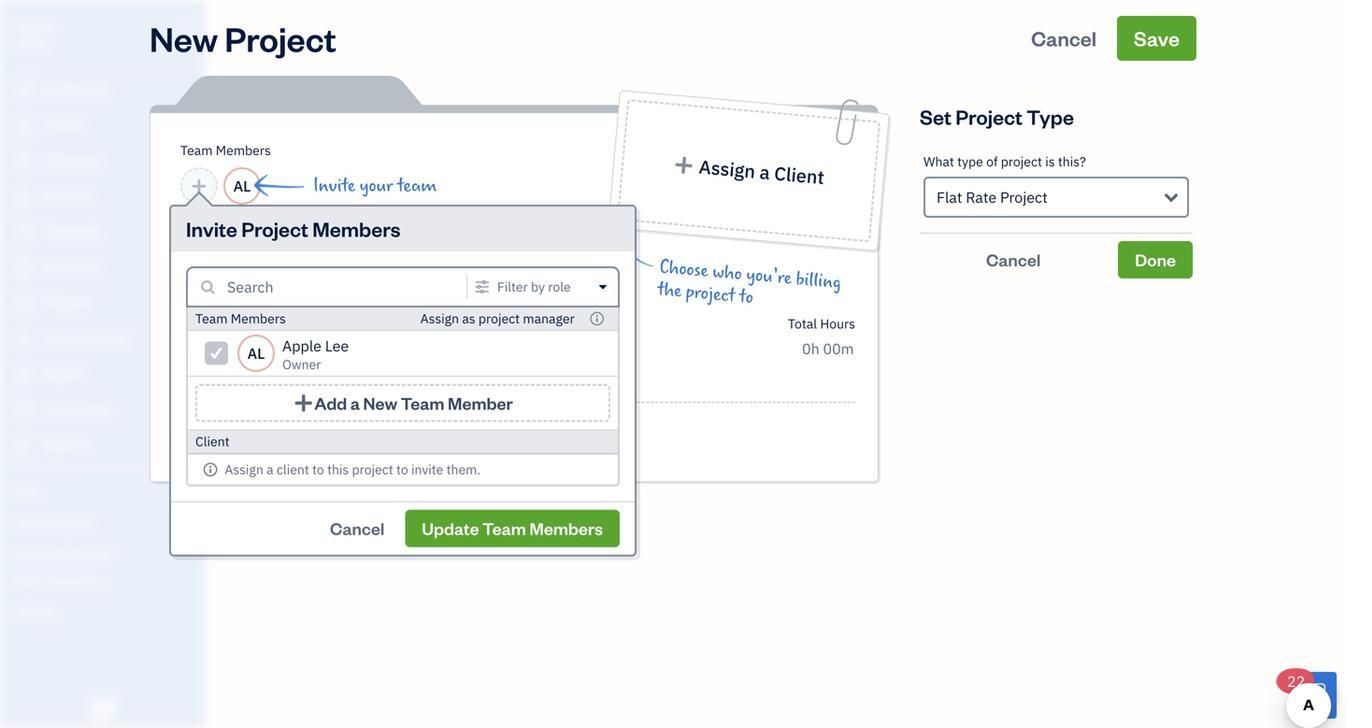 Task type: locate. For each thing, give the bounding box(es) containing it.
to
[[739, 286, 754, 308], [312, 461, 324, 478], [396, 461, 408, 478]]

add for add a new team member
[[314, 392, 347, 414]]

choose
[[659, 257, 709, 282]]

0 vertical spatial cancel
[[1031, 25, 1097, 51]]

invoice image
[[12, 188, 35, 207]]

cancel down flat rate project
[[986, 249, 1041, 271]]

update
[[422, 517, 479, 539]]

by
[[531, 278, 545, 295]]

services
[[173, 378, 233, 395]]

rate
[[966, 187, 997, 207], [513, 315, 540, 332]]

what
[[924, 153, 954, 170]]

0 vertical spatial al
[[233, 176, 251, 196]]

update team members button
[[405, 510, 620, 547]]

0 horizontal spatial assign
[[225, 461, 263, 478]]

a inside button
[[350, 392, 360, 414]]

add down plus image
[[280, 417, 307, 437]]

flat
[[937, 187, 962, 207], [488, 315, 510, 332]]

0 horizontal spatial new
[[150, 16, 218, 60]]

cancel down assign a client to this project to invite them.
[[330, 517, 384, 539]]

0 vertical spatial flat
[[937, 187, 962, 207]]

this
[[327, 461, 349, 478]]

0 horizontal spatial flat
[[488, 315, 510, 332]]

items and services image
[[14, 544, 200, 559]]

0 vertical spatial new
[[150, 16, 218, 60]]

0 vertical spatial apple
[[15, 16, 55, 36]]

1 vertical spatial client
[[195, 433, 230, 450]]

rate for flat rate
[[513, 315, 540, 332]]

add a service
[[280, 417, 371, 437]]

invite
[[313, 176, 355, 196], [186, 215, 237, 242]]

0 vertical spatial add
[[314, 392, 347, 414]]

lee
[[325, 336, 349, 356]]

a for assign a client to this project to invite them.
[[267, 461, 273, 478]]

flat rate project
[[937, 187, 1048, 207]]

project
[[1001, 153, 1042, 170], [685, 282, 736, 306], [479, 310, 520, 327], [352, 461, 393, 478]]

1 horizontal spatial apple
[[282, 336, 322, 356]]

1 vertical spatial add
[[280, 417, 307, 437]]

apple for lee
[[282, 336, 322, 356]]

owner
[[15, 37, 49, 52], [282, 356, 321, 373]]

set
[[920, 103, 952, 130]]

plus image
[[672, 155, 695, 175], [259, 416, 276, 438]]

project for set project type
[[956, 103, 1023, 130]]

1 horizontal spatial invite
[[313, 176, 355, 196]]

assign for assign as project manager
[[420, 310, 459, 327]]

team members up add team member image
[[180, 142, 271, 159]]

cancel button up type on the top of the page
[[1014, 16, 1113, 61]]

invite
[[411, 461, 443, 478]]

the
[[657, 279, 683, 302]]

rate for flat rate project
[[966, 187, 997, 207]]

1 vertical spatial owner
[[282, 356, 321, 373]]

end date
[[173, 314, 226, 331]]

assign as project manager
[[420, 310, 575, 327]]

add inside button
[[280, 417, 307, 437]]

apple left lee
[[282, 336, 322, 356]]

team right update
[[482, 517, 526, 539]]

role
[[548, 278, 571, 295]]

filter by role
[[497, 278, 571, 295]]

0 vertical spatial assign
[[698, 154, 756, 183]]

0 horizontal spatial plus image
[[259, 416, 276, 438]]

0 vertical spatial plus image
[[672, 155, 695, 175]]

flat down the what
[[937, 187, 962, 207]]

1 vertical spatial rate
[[513, 315, 540, 332]]

report image
[[12, 437, 35, 455]]

owner inside the "apple lee owner"
[[282, 356, 321, 373]]

billing
[[795, 269, 842, 293]]

team members
[[180, 142, 271, 159], [195, 310, 286, 327]]

type
[[957, 153, 983, 170]]

settings image
[[471, 280, 493, 294]]

project down the choose
[[685, 282, 736, 306]]

to inside choose who you're billing the project to
[[739, 286, 754, 308]]

project inside flat rate project field
[[1000, 187, 1048, 207]]

dashboard image
[[12, 81, 35, 100]]

update team members
[[422, 517, 603, 539]]

End date in  format text field
[[173, 339, 400, 359]]

rate inside field
[[966, 187, 997, 207]]

0 horizontal spatial invite
[[186, 215, 237, 242]]

total
[[788, 315, 817, 332]]

rate down the filter by role
[[513, 315, 540, 332]]

client
[[277, 461, 309, 478]]

flat for flat rate project
[[937, 187, 962, 207]]

owner up plus image
[[282, 356, 321, 373]]

new
[[150, 16, 218, 60], [363, 392, 397, 414]]

team
[[180, 142, 213, 159], [195, 310, 228, 327], [401, 392, 444, 414], [482, 517, 526, 539]]

0 horizontal spatial add
[[280, 417, 307, 437]]

1 vertical spatial plus image
[[259, 416, 276, 438]]

date
[[199, 314, 226, 331]]

plus image inside assign a client button
[[672, 155, 695, 175]]

0 vertical spatial owner
[[15, 37, 49, 52]]

project
[[225, 16, 336, 60], [956, 103, 1023, 130], [1000, 187, 1048, 207], [241, 215, 308, 242]]

1 vertical spatial flat
[[488, 315, 510, 332]]

cancel button down assign a client to this project to invite them.
[[313, 510, 401, 547]]

owner up dashboard icon
[[15, 37, 49, 52]]

team members up end date in  format text field
[[195, 310, 286, 327]]

2 vertical spatial cancel
[[330, 517, 384, 539]]

project for new project
[[225, 16, 336, 60]]

you're
[[746, 264, 793, 289]]

plus image inside add a service button
[[259, 416, 276, 438]]

team
[[397, 176, 437, 196]]

al right add team member image
[[233, 176, 251, 196]]

0 horizontal spatial client
[[195, 433, 230, 450]]

cancel for done
[[986, 249, 1041, 271]]

set project type
[[920, 103, 1074, 130]]

members
[[216, 142, 271, 159], [312, 215, 401, 242], [231, 310, 286, 327], [530, 517, 603, 539]]

service
[[322, 417, 371, 437]]

2 horizontal spatial to
[[739, 286, 754, 308]]

0 horizontal spatial apple
[[15, 16, 55, 36]]

who
[[712, 262, 743, 285]]

assign a client button
[[617, 99, 881, 242]]

of
[[986, 153, 998, 170]]

0 horizontal spatial to
[[312, 461, 324, 478]]

project inside choose who you're billing the project to
[[685, 282, 736, 306]]

cancel for update team members
[[330, 517, 384, 539]]

1 horizontal spatial owner
[[282, 356, 321, 373]]

flat inside field
[[937, 187, 962, 207]]

Project Type field
[[924, 177, 1189, 218]]

client
[[773, 161, 825, 189], [195, 433, 230, 450]]

2 vertical spatial cancel button
[[313, 510, 401, 547]]

0 vertical spatial invite
[[313, 176, 355, 196]]

this?
[[1058, 153, 1086, 170]]

client inside 'assign a client'
[[773, 161, 825, 189]]

1 vertical spatial invite
[[186, 215, 237, 242]]

add inside button
[[314, 392, 347, 414]]

to down the 'who'
[[739, 286, 754, 308]]

1 horizontal spatial new
[[363, 392, 397, 414]]

apple
[[15, 16, 55, 36], [282, 336, 322, 356]]

assign
[[698, 154, 756, 183], [420, 310, 459, 327], [225, 461, 263, 478]]

1 horizontal spatial rate
[[966, 187, 997, 207]]

flat rate
[[488, 315, 540, 332]]

type
[[1027, 103, 1074, 130]]

rate down the of
[[966, 187, 997, 207]]

save
[[1134, 25, 1180, 51]]

1 horizontal spatial add
[[314, 392, 347, 414]]

team up services
[[195, 310, 228, 327]]

add
[[314, 392, 347, 414], [280, 417, 307, 437]]

project image
[[12, 294, 35, 313]]

assign for assign a client
[[698, 154, 756, 183]]

members inside button
[[530, 517, 603, 539]]

apple inside main element
[[15, 16, 55, 36]]

1 horizontal spatial assign
[[420, 310, 459, 327]]

a
[[759, 160, 771, 185], [350, 392, 360, 414], [310, 417, 318, 437], [267, 461, 273, 478]]

flat for flat rate
[[488, 315, 510, 332]]

add up add a service
[[314, 392, 347, 414]]

a for add a service
[[310, 417, 318, 437]]

cancel up type on the top of the page
[[1031, 25, 1097, 51]]

cancel button down flat rate project
[[920, 241, 1107, 279]]

caretdown image
[[599, 280, 614, 294]]

a inside 'assign a client'
[[759, 160, 771, 185]]

Hourly Budget text field
[[802, 339, 855, 359]]

1 horizontal spatial flat
[[937, 187, 962, 207]]

assign inside 'assign a client'
[[698, 154, 756, 183]]

to left invite
[[396, 461, 408, 478]]

client image
[[12, 117, 35, 136]]

cancel button
[[1014, 16, 1113, 61], [920, 241, 1107, 279], [313, 510, 401, 547]]

1 vertical spatial assign
[[420, 310, 459, 327]]

flat right "as"
[[488, 315, 510, 332]]

money image
[[12, 366, 35, 384]]

1 vertical spatial cancel button
[[920, 241, 1107, 279]]

1 vertical spatial apple
[[282, 336, 322, 356]]

1 horizontal spatial plus image
[[672, 155, 695, 175]]

0 horizontal spatial rate
[[513, 315, 540, 332]]

cancel
[[1031, 25, 1097, 51], [986, 249, 1041, 271], [330, 517, 384, 539]]

al
[[233, 176, 251, 196], [247, 344, 265, 363]]

1 horizontal spatial to
[[396, 461, 408, 478]]

al left the "apple lee owner"
[[247, 344, 265, 363]]

plus image left add a service
[[259, 416, 276, 438]]

invite down add team member image
[[186, 215, 237, 242]]

0 vertical spatial client
[[773, 161, 825, 189]]

team up add team member image
[[180, 142, 213, 159]]

1 vertical spatial new
[[363, 392, 397, 414]]

project left is
[[1001, 153, 1042, 170]]

info image
[[203, 462, 218, 477]]

apple inside the "apple lee owner"
[[282, 336, 322, 356]]

0 vertical spatial rate
[[966, 187, 997, 207]]

1 vertical spatial al
[[247, 344, 265, 363]]

1 vertical spatial cancel
[[986, 249, 1041, 271]]

cancel button for update team members
[[313, 510, 401, 547]]

2 vertical spatial assign
[[225, 461, 263, 478]]

plus image for add
[[259, 416, 276, 438]]

1 horizontal spatial client
[[773, 161, 825, 189]]

to left this
[[312, 461, 324, 478]]

filter by role button
[[471, 278, 614, 295]]

2 horizontal spatial assign
[[698, 154, 756, 183]]

invite left your
[[313, 176, 355, 196]]

apple up dashboard icon
[[15, 16, 55, 36]]

plus image left 'assign a client'
[[672, 155, 695, 175]]

0 horizontal spatial owner
[[15, 37, 49, 52]]

plus image
[[293, 394, 314, 413]]

end
[[173, 314, 196, 331]]



Task type: describe. For each thing, give the bounding box(es) containing it.
done button
[[1118, 241, 1193, 279]]

your
[[360, 176, 393, 196]]

a for add a new team member
[[350, 392, 360, 414]]

invite for invite your team
[[313, 176, 355, 196]]

total hours
[[788, 315, 855, 332]]

new project
[[150, 16, 336, 60]]

add a new team member button
[[195, 384, 610, 422]]

settings image
[[14, 604, 200, 619]]

invite for invite project members
[[186, 215, 237, 242]]

hours
[[820, 315, 855, 332]]

team left the member
[[401, 392, 444, 414]]

them.
[[446, 461, 481, 478]]

invite your team
[[313, 176, 437, 196]]

project right this
[[352, 461, 393, 478]]

project for invite project members
[[241, 215, 308, 242]]

assign a client to this project to invite them.
[[225, 461, 481, 478]]

add a new team member
[[314, 392, 513, 414]]

assign for assign a client to this project to invite them.
[[225, 461, 263, 478]]

chart image
[[12, 401, 35, 420]]

save button
[[1117, 16, 1197, 61]]

payment image
[[12, 223, 35, 242]]

22 button
[[1278, 669, 1337, 719]]

manager
[[523, 310, 575, 327]]

choose who you're billing the project to
[[657, 257, 842, 308]]

to for who
[[739, 286, 754, 308]]

plus image for assign
[[672, 155, 695, 175]]

team members image
[[14, 514, 200, 529]]

to for a
[[396, 461, 408, 478]]

expense image
[[12, 259, 35, 278]]

add team member image
[[191, 175, 208, 197]]

done
[[1135, 249, 1176, 271]]

add a service button
[[173, 410, 457, 444]]

1 vertical spatial team members
[[195, 310, 286, 327]]

Project Name text field
[[173, 229, 687, 266]]

apple for owner
[[15, 16, 55, 36]]

cancel button for done
[[920, 241, 1107, 279]]

project right "as"
[[479, 310, 520, 327]]

Search text field
[[227, 276, 453, 298]]

what type of project is this?
[[924, 153, 1086, 170]]

member
[[448, 392, 513, 414]]

timer image
[[12, 330, 35, 349]]

invite project members
[[186, 215, 401, 242]]

Project Description text field
[[173, 280, 687, 302]]

a for assign a client
[[759, 160, 771, 185]]

what type of project is this? element
[[920, 139, 1193, 234]]

is
[[1045, 153, 1055, 170]]

filter
[[497, 278, 528, 295]]

info image
[[590, 311, 605, 326]]

0 vertical spatial cancel button
[[1014, 16, 1113, 61]]

owner inside the apple owner
[[15, 37, 49, 52]]

new inside button
[[363, 392, 397, 414]]

resource center badge image
[[1290, 672, 1337, 719]]

assign a client
[[698, 154, 825, 189]]

bank connections image
[[14, 574, 200, 589]]

as
[[462, 310, 475, 327]]

22
[[1287, 672, 1305, 691]]

apple owner
[[15, 16, 55, 52]]

add for add a service
[[280, 417, 307, 437]]

main element
[[0, 0, 252, 728]]

estimate image
[[12, 152, 35, 171]]

apple lee owner
[[282, 336, 349, 373]]

freshbooks image
[[88, 698, 118, 721]]

apps image
[[14, 484, 200, 499]]

0 vertical spatial team members
[[180, 142, 271, 159]]



Task type: vqa. For each thing, say whether or not it's contained in the screenshot.
and to the top
no



